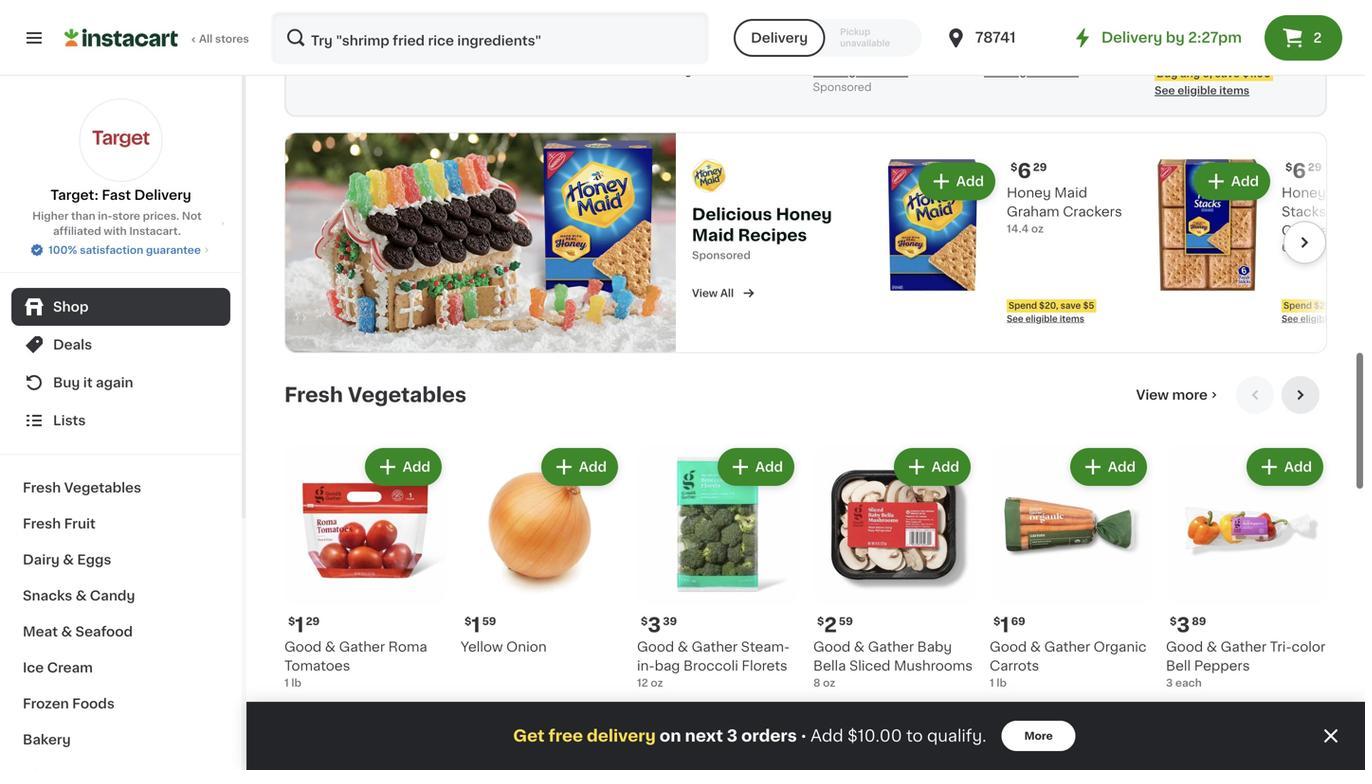 Task type: vqa. For each thing, say whether or not it's contained in the screenshot.
'Delicious'
yes



Task type: locate. For each thing, give the bounding box(es) containing it.
with
[[104, 226, 127, 237]]

2 spend $20, save $5 see eligible items from the left
[[1282, 302, 1365, 324]]

$ inside $ 1 29
[[288, 617, 295, 627]]

0 vertical spatial fresh
[[284, 385, 343, 405]]

29
[[1033, 162, 1047, 172], [1308, 162, 1322, 172], [306, 617, 320, 627]]

59 for 2
[[839, 617, 853, 627]]

panera up the service type group
[[813, 0, 859, 4]]

all stores link
[[64, 11, 250, 64]]

$ left 69
[[994, 617, 1000, 627]]

& up sliced on the right bottom of page
[[854, 641, 865, 654]]

buy it again
[[53, 376, 133, 390]]

1 horizontal spatial own
[[702, 0, 733, 4]]

29 up the graham
[[1033, 162, 1047, 172]]

meat & seafood
[[23, 626, 133, 639]]

own
[[531, 0, 562, 4], [702, 0, 733, 4]]

1 nature's from the left
[[472, 0, 528, 4]]

gather left organic
[[1044, 641, 1090, 654]]

6
[[1018, 161, 1031, 181], [1292, 161, 1306, 181], [1282, 243, 1289, 253]]

bakery link
[[11, 722, 230, 758]]

0 horizontal spatial soup
[[875, 9, 909, 23]]

2 59 from the left
[[839, 617, 853, 627]]

many
[[662, 66, 692, 76]]

good & gather baby bella sliced mushrooms 8 oz
[[813, 641, 973, 689]]

good for carrots
[[990, 641, 1027, 654]]

all left stores on the top left of page
[[199, 34, 213, 44]]

delivery
[[1101, 31, 1162, 45], [751, 31, 808, 45], [134, 189, 191, 202]]

1 horizontal spatial delivery
[[751, 31, 808, 45]]

0 horizontal spatial 12
[[301, 28, 313, 38]]

add inside treatment tracker modal dialog
[[811, 729, 843, 745]]

gather inside good & gather tri-color bell peppers 3 each
[[1221, 641, 1267, 654]]

2 horizontal spatial soup
[[1203, 9, 1237, 23]]

1 vertical spatial 12
[[637, 678, 648, 689]]

1 spend $20, save $5 see eligible items from the left
[[1007, 302, 1094, 324]]

1 horizontal spatial fresh vegetables
[[284, 385, 467, 405]]

29 up the tomatoes
[[306, 617, 320, 627]]

3 soup from the left
[[1203, 9, 1237, 23]]

add for good & gather steam- in-bag broccoli florets
[[755, 461, 783, 474]]

$ inside $ 3 39
[[641, 617, 648, 627]]

$ 6 29 up the graham
[[1011, 161, 1047, 181]]

broccoli right bag
[[683, 660, 738, 673]]

nature's own bread, 100% whole wheat 20 oz
[[472, 0, 608, 38]]

$1.50 down panera bread chicken tortilla soup cup (gluten free) 16 oz
[[1242, 68, 1271, 78]]

baby
[[917, 641, 952, 654]]

$ 3 89
[[1170, 616, 1206, 636]]

2 horizontal spatial cup
[[1240, 9, 1268, 23]]

3 bread from the left
[[1204, 0, 1243, 4]]

1 cup from the left
[[912, 9, 940, 23]]

$ up the graham
[[1011, 162, 1018, 172]]

1 vertical spatial fresh vegetables link
[[11, 470, 230, 506]]

chicken up 2 button
[[1247, 0, 1301, 4]]

0 vertical spatial view
[[692, 288, 718, 299]]

honey up the graham
[[1007, 186, 1051, 199]]

$ for yellow onion
[[465, 617, 471, 627]]

cup up delivery by 2:27pm link
[[1083, 9, 1111, 23]]

& inside good & gather tri-color bell peppers 3 each
[[1207, 641, 1217, 654]]

0 horizontal spatial bread,
[[565, 0, 608, 4]]

2 lb from the left
[[997, 678, 1007, 689]]

0 horizontal spatial 59
[[482, 617, 496, 627]]

0 horizontal spatial panera
[[813, 0, 859, 4]]

oz inside panera bread chicken tortilla soup cup (gluten free) 16 oz
[[1169, 47, 1181, 57]]

100% down affiliated in the left top of the page
[[48, 245, 77, 255]]

& for good & gather steam- in-bag broccoli florets 12 oz
[[678, 641, 688, 654]]

2 horizontal spatial 16
[[1155, 47, 1166, 57]]

gather left steam-
[[692, 641, 738, 654]]

1 soup from the left
[[875, 9, 909, 23]]

1 $ 6 29 from the left
[[1011, 161, 1047, 181]]

add button inside product 'group'
[[896, 450, 969, 484]]

lb down carrots
[[997, 678, 1007, 689]]

2 spend from the left
[[1284, 302, 1312, 310]]

& inside good & gather roma tomatoes 1 lb
[[325, 641, 336, 654]]

0 horizontal spatial panera bread broccoli cheddar soup cup 16 oz
[[813, 0, 960, 38]]

more button
[[1002, 721, 1076, 752]]

0 horizontal spatial view
[[692, 288, 718, 299]]

1 up the tomatoes
[[295, 616, 304, 636]]

lists link
[[11, 402, 230, 440]]

in- up 'with'
[[98, 211, 112, 221]]

add for good & gather organic carrots
[[1108, 461, 1136, 474]]

3 inside good & gather tri-color bell peppers 3 each
[[1166, 678, 1173, 689]]

lb inside good & gather roma tomatoes 1 lb
[[291, 678, 301, 689]]

1 vertical spatial 100%
[[48, 245, 77, 255]]

& for good & gather organic carrots 1 lb
[[1030, 641, 1041, 654]]

1 horizontal spatial all
[[720, 288, 734, 299]]

buy up 'sponsored badge' image
[[815, 49, 836, 59]]

maid
[[1054, 186, 1087, 199], [1329, 186, 1362, 199], [692, 227, 734, 244]]

$ 6 29
[[1011, 161, 1047, 181], [1286, 161, 1322, 181]]

nature's for 100%
[[472, 0, 528, 4]]

$1.50 right the 78741 popup button
[[1072, 49, 1100, 59]]

1 horizontal spatial 100%
[[472, 9, 508, 23]]

good inside good & gather baby bella sliced mushrooms 8 oz
[[813, 641, 851, 654]]

$ inside $ 2 59
[[817, 617, 824, 627]]

good & gather steam- in-bag broccoli florets 12 oz
[[637, 641, 790, 689]]

0 horizontal spatial lb
[[291, 678, 301, 689]]

good down $ 3 39
[[637, 641, 674, 654]]

dairy
[[23, 554, 60, 567]]

1 left 69
[[1000, 616, 1009, 636]]

good up carrots
[[990, 641, 1027, 654]]

nature's up whole
[[472, 0, 528, 4]]

color
[[1292, 641, 1326, 654]]

20 inside nature's own honey wheat, honey wheat sandwich bread, 20 oz loaf
[[757, 28, 775, 41]]

2
[[1313, 31, 1322, 45], [824, 616, 837, 636]]

$20, for ct
[[1314, 302, 1333, 310]]

& up peppers
[[1207, 641, 1217, 654]]

view for view all
[[692, 288, 718, 299]]

loaf
[[643, 47, 672, 60]]

good up shredded
[[301, 0, 339, 4]]

any
[[839, 49, 859, 59], [1010, 49, 1029, 59], [1180, 68, 1200, 78]]

save
[[874, 49, 899, 59], [1044, 49, 1069, 59], [1215, 68, 1240, 78], [1061, 302, 1081, 310], [1336, 302, 1356, 310]]

eligible down the ct
[[1301, 315, 1333, 324]]

$1.50 inside product 'group'
[[1242, 68, 1271, 78]]

1 spend from the left
[[1009, 302, 1037, 310]]

delicious
[[692, 207, 772, 223]]

gather inside the good & gather shredded chicken 12 oz
[[356, 0, 402, 4]]

1 horizontal spatial $20,
[[1314, 302, 1333, 310]]

item carousel region
[[284, 376, 1327, 740]]

it
[[83, 376, 93, 390]]

2 vertical spatial fresh
[[23, 518, 61, 531]]

buy inside product 'group'
[[1157, 68, 1178, 78]]

any up 'sponsored badge' image
[[839, 49, 859, 59]]

good inside good & gather tri-color bell peppers 3 each
[[1166, 641, 1203, 654]]

100% left whole
[[472, 9, 508, 23]]

1 cheddar from the left
[[813, 9, 871, 23]]

see down the ct
[[1282, 315, 1298, 324]]

add inside product 'group'
[[932, 461, 959, 474]]

shop link
[[11, 288, 230, 326]]

6 inside honey maid  6 ct
[[1282, 243, 1289, 253]]

1 vertical spatial vegetables
[[64, 482, 141, 495]]

0 horizontal spatial cheddar
[[813, 9, 871, 23]]

1 $20, from the left
[[1039, 302, 1059, 310]]

buy down 78741
[[986, 49, 1007, 59]]

buy any 3, save $1.50 see eligible items down 78741
[[984, 49, 1100, 77]]

0 vertical spatial chicken
[[1247, 0, 1301, 4]]

graham
[[1007, 205, 1060, 218]]

2 horizontal spatial any
[[1180, 68, 1200, 78]]

honey inside 'honey maid graham crackers 14.4 oz'
[[1007, 186, 1051, 199]]

many in stock
[[662, 66, 736, 76]]

1 $5 from the left
[[1083, 302, 1094, 310]]

2 horizontal spatial bread
[[1204, 0, 1243, 4]]

& inside the good & gather shredded chicken 12 oz
[[342, 0, 353, 4]]

guarantee
[[146, 245, 201, 255]]

12 inside the "good & gather steam- in-bag broccoli florets 12 oz"
[[637, 678, 648, 689]]

nature's inside nature's own bread, 100% whole wheat 20 oz
[[472, 0, 528, 4]]

1 horizontal spatial broccoli
[[906, 0, 960, 4]]

spend down 14.4
[[1009, 302, 1037, 310]]

$5
[[1083, 302, 1094, 310], [1358, 302, 1365, 310]]

any down 78741
[[1010, 49, 1029, 59]]

see down delivery by 2:27pm
[[1155, 85, 1175, 96]]

2 cheddar from the left
[[984, 9, 1042, 23]]

$ inside $ 1 59
[[465, 617, 471, 627]]

view more link
[[1136, 386, 1221, 405]]

1 horizontal spatial 59
[[839, 617, 853, 627]]

12 down shredded
[[301, 28, 313, 38]]

0 horizontal spatial own
[[531, 0, 562, 4]]

wheat inside nature's own honey wheat, honey wheat sandwich bread, 20 oz loaf
[[741, 9, 784, 23]]

again
[[96, 376, 133, 390]]

& inside the "good & gather steam- in-bag broccoli florets 12 oz"
[[678, 641, 688, 654]]

100% satisfaction guarantee button
[[29, 239, 212, 258]]

1 for good & gather organic carrots
[[1000, 616, 1009, 636]]

buy any 3, save $1.50 see eligible items up 'sponsored badge' image
[[813, 49, 930, 77]]

$ for good & gather baby bella sliced mushrooms
[[817, 617, 824, 627]]

fresh fruit link
[[11, 506, 230, 542]]

any down by
[[1180, 68, 1200, 78]]

fresh inside fresh fruit link
[[23, 518, 61, 531]]

see down 14.4
[[1007, 315, 1024, 324]]

sponsored badge image
[[813, 82, 871, 93]]

in- down $ 3 39
[[637, 660, 655, 673]]

broccoli up delivery by 2:27pm link
[[1076, 0, 1131, 4]]

1 horizontal spatial 3,
[[1032, 49, 1042, 59]]

0 horizontal spatial 100%
[[48, 245, 77, 255]]

own inside nature's own honey wheat, honey wheat sandwich bread, 20 oz loaf
[[702, 0, 733, 4]]

bread, inside nature's own honey wheat, honey wheat sandwich bread, 20 oz loaf
[[711, 28, 754, 41]]

frozen foods link
[[11, 686, 230, 722]]

1 horizontal spatial $ 6 29
[[1286, 161, 1322, 181]]

spend $20, save $5 see eligible items down the ct
[[1282, 302, 1365, 324]]

1 horizontal spatial bread
[[1033, 0, 1073, 4]]

gather inside the "good & gather steam- in-bag broccoli florets 12 oz"
[[692, 641, 738, 654]]

0 horizontal spatial $ 6 29
[[1011, 161, 1047, 181]]

& for meat & seafood
[[61, 626, 72, 639]]

0 horizontal spatial any
[[839, 49, 859, 59]]

1 20 from the left
[[472, 28, 486, 38]]

2 cup from the left
[[1083, 9, 1111, 23]]

fast
[[102, 189, 131, 202]]

1 horizontal spatial panera bread broccoli cheddar soup cup 16 oz
[[984, 0, 1131, 38]]

0 vertical spatial bread,
[[565, 0, 608, 4]]

1 horizontal spatial soup
[[1045, 9, 1080, 23]]

59 inside $ 2 59
[[839, 617, 853, 627]]

lists
[[53, 414, 86, 428]]

$5 down honey maid  6 ct
[[1358, 302, 1365, 310]]

delivery
[[587, 729, 656, 745]]

0 horizontal spatial spend
[[1009, 302, 1037, 310]]

1 horizontal spatial spend $20, save $5 see eligible items
[[1282, 302, 1365, 324]]

2 right panera bread chicken tortilla soup cup (gluten free) 16 oz
[[1313, 31, 1322, 45]]

gather inside good & gather organic carrots 1 lb
[[1044, 641, 1090, 654]]

good inside good & gather roma tomatoes 1 lb
[[284, 641, 322, 654]]

$ 1 59
[[465, 616, 496, 636]]

organic
[[1094, 641, 1147, 654]]

soup
[[875, 9, 909, 23], [1045, 9, 1080, 23], [1203, 9, 1237, 23]]

2 horizontal spatial panera
[[1155, 0, 1201, 4]]

$20, for crackers
[[1039, 302, 1059, 310]]

$1.50 left the 78741 popup button
[[901, 49, 930, 59]]

ice
[[23, 662, 44, 675]]

0 horizontal spatial in-
[[98, 211, 112, 221]]

0 horizontal spatial maid
[[692, 227, 734, 244]]

1 horizontal spatial maid
[[1054, 186, 1087, 199]]

items inside product 'group'
[[1219, 85, 1250, 96]]

0 vertical spatial fresh vegetables
[[284, 385, 467, 405]]

2 horizontal spatial maid
[[1329, 186, 1362, 199]]

$ inside $ 3 89
[[1170, 617, 1177, 627]]

1 vertical spatial fresh vegetables
[[23, 482, 141, 495]]

29 up honey maid  6 ct
[[1308, 162, 1322, 172]]

0 horizontal spatial $1.50
[[901, 49, 930, 59]]

treatment tracker modal dialog
[[246, 702, 1365, 771]]

vegetables
[[348, 385, 467, 405], [64, 482, 141, 495]]

chicken
[[1247, 0, 1301, 4], [370, 9, 425, 23]]

chicken right shredded
[[370, 9, 425, 23]]

100% satisfaction guarantee
[[48, 245, 201, 255]]

& up carrots
[[1030, 641, 1041, 654]]

2 up bella on the bottom right
[[824, 616, 837, 636]]

view left more
[[1136, 389, 1169, 402]]

cup
[[912, 9, 940, 23], [1083, 9, 1111, 23], [1240, 9, 1268, 23]]

1 horizontal spatial panera
[[984, 0, 1030, 4]]

chicken inside the good & gather shredded chicken 12 oz
[[370, 9, 425, 23]]

1 horizontal spatial 2
[[1313, 31, 1322, 45]]

& for dairy & eggs
[[63, 554, 74, 567]]

3 left the each
[[1166, 678, 1173, 689]]

0 vertical spatial 100%
[[472, 9, 508, 23]]

$1.50
[[901, 49, 930, 59], [1072, 49, 1100, 59], [1242, 68, 1271, 78]]

panera up the 78741 popup button
[[984, 0, 1030, 4]]

1 horizontal spatial 12
[[637, 678, 648, 689]]

0 horizontal spatial broccoli
[[683, 660, 738, 673]]

good inside the "good & gather steam- in-bag broccoli florets 12 oz"
[[637, 641, 674, 654]]

2 bread from the left
[[1033, 0, 1073, 4]]

2 horizontal spatial $1.50
[[1242, 68, 1271, 78]]

0 horizontal spatial 20
[[472, 28, 486, 38]]

2 nature's from the left
[[643, 0, 698, 4]]

broccoli
[[906, 0, 960, 4], [1076, 0, 1131, 4], [683, 660, 738, 673]]

good inside good & gather organic carrots 1 lb
[[990, 641, 1027, 654]]

own inside nature's own bread, 100% whole wheat 20 oz
[[531, 0, 562, 4]]

bread up the 78741 popup button
[[1033, 0, 1073, 4]]

bakery
[[23, 734, 71, 747]]

delivery by 2:27pm
[[1101, 31, 1242, 45]]

(gluten
[[1155, 28, 1204, 41]]

$ 6 29 for honey maid graham crackers
[[1011, 161, 1047, 181]]

59 up bella on the bottom right
[[839, 617, 853, 627]]

$ up honey maid  6 ct
[[1286, 162, 1292, 172]]

2 $5 from the left
[[1358, 302, 1365, 310]]

$ 6 29 up honey maid  6 ct
[[1286, 161, 1322, 181]]

1 horizontal spatial cup
[[1083, 9, 1111, 23]]

$ 1 69
[[994, 616, 1025, 636]]

lb for tomatoes
[[291, 678, 301, 689]]

lb for carrots
[[997, 678, 1007, 689]]

$ left 39
[[641, 617, 648, 627]]

buy down delivery by 2:27pm
[[1157, 68, 1178, 78]]

1 lb from the left
[[291, 678, 301, 689]]

all down nsored
[[720, 288, 734, 299]]

nsored
[[713, 250, 751, 261]]

seafood
[[75, 626, 133, 639]]

good inside the good & gather shredded chicken 12 oz
[[301, 0, 339, 4]]

1 vertical spatial view
[[1136, 389, 1169, 402]]

honey up "delivery" button
[[736, 0, 780, 4]]

$ up the tomatoes
[[288, 617, 295, 627]]

1 own from the left
[[531, 0, 562, 4]]

3 panera from the left
[[1155, 0, 1201, 4]]

view for view more
[[1136, 389, 1169, 402]]

add for good & gather roma tomatoes
[[403, 461, 430, 474]]

1 inside good & gather organic carrots 1 lb
[[990, 678, 994, 689]]

gather for baby
[[868, 641, 914, 654]]

1 vertical spatial bread,
[[711, 28, 754, 41]]

2 soup from the left
[[1045, 9, 1080, 23]]

3 left 89
[[1177, 616, 1190, 636]]

None search field
[[271, 11, 709, 64]]

1 horizontal spatial nature's
[[643, 0, 698, 4]]

29 for honey maid 
[[1308, 162, 1322, 172]]

tri-
[[1270, 641, 1292, 654]]

honeymaid image
[[692, 159, 726, 193]]

gather left roma
[[339, 641, 385, 654]]

2 horizontal spatial buy any 3, save $1.50 see eligible items
[[1155, 68, 1271, 96]]

& right meat
[[61, 626, 72, 639]]

1 inside good & gather roma tomatoes 1 lb
[[284, 678, 289, 689]]

& for good & gather shredded chicken 12 oz
[[342, 0, 353, 4]]

2 wheat from the left
[[741, 9, 784, 23]]

bread, inside nature's own bread, 100% whole wheat 20 oz
[[565, 0, 608, 4]]

good for bella
[[813, 641, 851, 654]]

6 up honey maid  6 ct
[[1292, 161, 1306, 181]]

view inside item carousel region
[[1136, 389, 1169, 402]]

Search field
[[273, 13, 707, 63]]

lb inside good & gather organic carrots 1 lb
[[997, 678, 1007, 689]]

2 $ 6 29 from the left
[[1286, 161, 1322, 181]]

satisfaction
[[80, 245, 143, 255]]

gather inside good & gather baby bella sliced mushrooms 8 oz
[[868, 641, 914, 654]]

0 horizontal spatial spend $20, save $5 see eligible items
[[1007, 302, 1094, 324]]

nature's up wheat,
[[643, 0, 698, 4]]

product group
[[813, 0, 969, 98], [984, 0, 1140, 79], [1155, 0, 1310, 98], [866, 159, 1134, 327], [1141, 159, 1365, 327], [284, 445, 446, 691], [461, 445, 622, 657], [637, 445, 798, 691], [813, 445, 975, 691], [990, 445, 1151, 691], [1166, 445, 1327, 691]]

dairy & eggs
[[23, 554, 111, 567]]

0 horizontal spatial wheat
[[557, 9, 600, 23]]

spend down the ct
[[1284, 302, 1312, 310]]

spend $20, save $5 see eligible items
[[1007, 302, 1094, 324], [1282, 302, 1365, 324]]

& inside good & gather organic carrots 1 lb
[[1030, 641, 1041, 654]]

maid inside 'honey maid graham crackers 14.4 oz'
[[1054, 186, 1087, 199]]

gather inside good & gather roma tomatoes 1 lb
[[339, 641, 385, 654]]

& up shredded
[[342, 0, 353, 4]]

delivery for delivery by 2:27pm
[[1101, 31, 1162, 45]]

0 vertical spatial vegetables
[[348, 385, 467, 405]]

good down $ 1 29
[[284, 641, 322, 654]]

eligible up 'sponsored badge' image
[[836, 66, 876, 77]]

$ for good & gather roma tomatoes
[[288, 617, 295, 627]]

2 $20, from the left
[[1314, 302, 1333, 310]]

eligible down 14.4
[[1026, 315, 1058, 324]]

3 cup from the left
[[1240, 9, 1268, 23]]

1 wheat from the left
[[557, 9, 600, 23]]

2 inside button
[[1313, 31, 1322, 45]]

1 horizontal spatial 6
[[1282, 243, 1289, 253]]

wheat
[[557, 9, 600, 23], [741, 9, 784, 23]]

stores
[[215, 34, 249, 44]]

1 horizontal spatial cheddar
[[984, 9, 1042, 23]]

0 horizontal spatial 29
[[306, 617, 320, 627]]

spend for 6
[[1284, 302, 1312, 310]]

bread up free)
[[1204, 0, 1243, 4]]

0 horizontal spatial $20,
[[1039, 302, 1059, 310]]

maid for honey maid graham crackers
[[1054, 186, 1087, 199]]

& up the tomatoes
[[325, 641, 336, 654]]

59 up yellow
[[482, 617, 496, 627]]

get
[[513, 729, 545, 745]]

gather up peppers
[[1221, 641, 1267, 654]]

0 horizontal spatial vegetables
[[64, 482, 141, 495]]

cheddar up 'sponsored badge' image
[[813, 9, 871, 23]]

maid inside honey maid  6 ct
[[1329, 186, 1362, 199]]

$20,
[[1039, 302, 1059, 310], [1314, 302, 1333, 310]]

20 inside nature's own bread, 100% whole wheat 20 oz
[[472, 28, 486, 38]]

gather for tri-
[[1221, 641, 1267, 654]]

1 vertical spatial in-
[[637, 660, 655, 673]]

$5 for honey maid graham crackers
[[1083, 302, 1094, 310]]

store
[[112, 211, 140, 221]]

spend $20, save $5 see eligible items down 14.4
[[1007, 302, 1094, 324]]

$ up yellow
[[465, 617, 471, 627]]

$ left 89
[[1170, 617, 1177, 627]]

29 inside $ 1 29
[[306, 617, 320, 627]]

panera up tortilla
[[1155, 0, 1201, 4]]

& left candy
[[76, 590, 87, 603]]

3
[[648, 616, 661, 636], [1177, 616, 1190, 636], [1166, 678, 1173, 689], [727, 729, 738, 745]]

1 59 from the left
[[482, 617, 496, 627]]

2 button
[[1265, 15, 1342, 61]]

mushrooms
[[894, 660, 973, 673]]

maid inside delicious honey maid recipes spo nsored
[[692, 227, 734, 244]]

all stores
[[199, 34, 249, 44]]

delivery inside delivery by 2:27pm link
[[1101, 31, 1162, 45]]

cheddar up 78741
[[984, 9, 1042, 23]]

0 horizontal spatial cup
[[912, 9, 940, 23]]

1 horizontal spatial wheat
[[741, 9, 784, 23]]

broccoli up the 78741 popup button
[[906, 0, 960, 4]]

good & gather shredded chicken 12 oz
[[301, 0, 425, 38]]

see down 78741
[[984, 66, 1005, 77]]

1 horizontal spatial in-
[[637, 660, 655, 673]]

$ up bella on the bottom right
[[817, 617, 824, 627]]

in-
[[98, 211, 112, 221], [637, 660, 655, 673]]

2 horizontal spatial 29
[[1308, 162, 1322, 172]]

nature's inside nature's own honey wheat, honey wheat sandwich bread, 20 oz loaf
[[643, 0, 698, 4]]

2 20 from the left
[[757, 28, 775, 41]]

1 panera from the left
[[813, 0, 859, 4]]

carrots
[[990, 660, 1039, 673]]

$ for good & gather organic carrots
[[994, 617, 1000, 627]]

$5 down crackers
[[1083, 302, 1094, 310]]

cheddar
[[813, 9, 871, 23], [984, 9, 1042, 23]]

1 horizontal spatial fresh vegetables link
[[284, 384, 467, 407]]

vegetables inside item carousel region
[[348, 385, 467, 405]]

oz inside good & gather baby bella sliced mushrooms 8 oz
[[823, 678, 835, 689]]

2 own from the left
[[702, 0, 733, 4]]

lb down the tomatoes
[[291, 678, 301, 689]]

add for good & gather baby bella sliced mushrooms
[[932, 461, 959, 474]]

1 vertical spatial fresh
[[23, 482, 61, 495]]

wheat inside nature's own bread, 100% whole wheat 20 oz
[[557, 9, 600, 23]]

honey up recipes
[[776, 207, 832, 223]]

1 horizontal spatial buy any 3, save $1.50 see eligible items
[[984, 49, 1100, 77]]

0 vertical spatial 12
[[301, 28, 313, 38]]

3 right next
[[727, 729, 738, 745]]

2 inside product 'group'
[[824, 616, 837, 636]]

1 for yellow onion
[[471, 616, 480, 636]]

1 horizontal spatial vegetables
[[348, 385, 467, 405]]

fresh vegetables
[[284, 385, 467, 405], [23, 482, 141, 495]]

1
[[295, 616, 304, 636], [471, 616, 480, 636], [1000, 616, 1009, 636], [284, 678, 289, 689], [990, 678, 994, 689]]

add
[[956, 175, 984, 188], [1231, 175, 1259, 188], [403, 461, 430, 474], [579, 461, 607, 474], [755, 461, 783, 474], [932, 461, 959, 474], [1108, 461, 1136, 474], [1284, 461, 1312, 474], [811, 729, 843, 745]]

fresh for the leftmost fresh vegetables link
[[23, 482, 61, 495]]

1 horizontal spatial chicken
[[1247, 0, 1301, 4]]

spend $20, save $5 see eligible items for ct
[[1282, 302, 1365, 324]]

0 vertical spatial 2
[[1313, 31, 1322, 45]]

own up sandwich
[[702, 0, 733, 4]]

delivery inside "delivery" button
[[751, 31, 808, 45]]

buy any 3, save $1.50 see eligible items
[[813, 49, 930, 77], [984, 49, 1100, 77], [1155, 68, 1271, 96]]

1 horizontal spatial $5
[[1358, 302, 1365, 310]]

1 horizontal spatial bread,
[[711, 28, 754, 41]]

1 horizontal spatial lb
[[997, 678, 1007, 689]]

add button for good & gather baby bella sliced mushrooms
[[896, 450, 969, 484]]

add button for good & gather organic carrots
[[1072, 450, 1145, 484]]

1 down the tomatoes
[[284, 678, 289, 689]]

1 horizontal spatial spend
[[1284, 302, 1312, 310]]

16 inside panera bread chicken tortilla soup cup (gluten free) 16 oz
[[1155, 47, 1166, 57]]

honey up sandwich
[[693, 9, 737, 23]]

eligible inside product 'group'
[[1178, 85, 1217, 96]]

1 up yellow
[[471, 616, 480, 636]]

& left eggs
[[63, 554, 74, 567]]

59 inside $ 1 59
[[482, 617, 496, 627]]

oz inside the good & gather shredded chicken 12 oz
[[315, 28, 328, 38]]

1 horizontal spatial 29
[[1033, 162, 1047, 172]]

tomatoes
[[284, 660, 350, 673]]

& inside good & gather baby bella sliced mushrooms 8 oz
[[854, 641, 865, 654]]

gather
[[356, 0, 402, 4], [339, 641, 385, 654], [692, 641, 738, 654], [868, 641, 914, 654], [1044, 641, 1090, 654], [1221, 641, 1267, 654]]

honey up the ct
[[1282, 186, 1326, 199]]

any inside product 'group'
[[1180, 68, 1200, 78]]

buy
[[815, 49, 836, 59], [986, 49, 1007, 59], [1157, 68, 1178, 78], [53, 376, 80, 390]]

1 vertical spatial chicken
[[370, 9, 425, 23]]

$ inside $ 1 69
[[994, 617, 1000, 627]]

0 vertical spatial all
[[199, 34, 213, 44]]

1 vertical spatial 2
[[824, 616, 837, 636]]



Task type: describe. For each thing, give the bounding box(es) containing it.
shop
[[53, 301, 89, 314]]

instacart logo image
[[64, 27, 178, 49]]

in
[[694, 66, 704, 76]]

0 horizontal spatial all
[[199, 34, 213, 44]]

honey inside honey maid  6 ct
[[1282, 186, 1326, 199]]

$ for honey maid graham crackers
[[1011, 162, 1018, 172]]

gather for roma
[[339, 641, 385, 654]]

good & gather roma tomatoes 1 lb
[[284, 641, 427, 689]]

qualify.
[[927, 729, 986, 745]]

$ 2 59
[[817, 616, 853, 636]]

78741 button
[[945, 11, 1059, 64]]

•
[[801, 729, 807, 744]]

6 for honey maid 
[[1292, 161, 1306, 181]]

deals link
[[11, 326, 230, 364]]

good for tomatoes
[[284, 641, 322, 654]]

honeymaid recipes image
[[285, 133, 676, 353]]

good for chicken
[[301, 0, 339, 4]]

1 horizontal spatial $1.50
[[1072, 49, 1100, 59]]

$ for good & gather tri-color bell peppers
[[1170, 617, 1177, 627]]

wheat for bread,
[[557, 9, 600, 23]]

oz inside nature's own honey wheat, honey wheat sandwich bread, 20 oz loaf
[[778, 28, 793, 41]]

$10.00
[[848, 729, 902, 745]]

1 horizontal spatial 16
[[984, 28, 996, 38]]

2 panera from the left
[[984, 0, 1030, 4]]

bella
[[813, 660, 846, 673]]

panera inside panera bread chicken tortilla soup cup (gluten free) 16 oz
[[1155, 0, 1201, 4]]

yellow
[[461, 641, 503, 654]]

spend $20, save $5 see eligible items for crackers
[[1007, 302, 1094, 324]]

recipes
[[738, 227, 807, 244]]

fresh inside item carousel region
[[284, 385, 343, 405]]

add button for yellow onion
[[543, 450, 616, 484]]

& for good & gather tri-color bell peppers 3 each
[[1207, 641, 1217, 654]]

delivery button
[[734, 19, 825, 57]]

honey inside delicious honey maid recipes spo nsored
[[776, 207, 832, 223]]

service type group
[[734, 19, 922, 57]]

delivery for delivery
[[751, 31, 808, 45]]

$ 3 39
[[641, 616, 677, 636]]

0 horizontal spatial 16
[[813, 28, 825, 38]]

affiliated
[[53, 226, 101, 237]]

instacart.
[[129, 226, 181, 237]]

add for yellow onion
[[579, 461, 607, 474]]

not
[[182, 211, 202, 221]]

chicken inside panera bread chicken tortilla soup cup (gluten free) 16 oz
[[1247, 0, 1301, 4]]

tortilla
[[1155, 9, 1199, 23]]

0 vertical spatial fresh vegetables link
[[284, 384, 467, 407]]

bag
[[655, 660, 680, 673]]

0 horizontal spatial fresh vegetables
[[23, 482, 141, 495]]

in- inside the "good & gather steam- in-bag broccoli florets 12 oz"
[[637, 660, 655, 673]]

than
[[71, 211, 95, 221]]

snacks & candy
[[23, 590, 135, 603]]

next
[[685, 729, 723, 745]]

nature's for wheat,
[[643, 0, 698, 4]]

bell
[[1166, 660, 1191, 673]]

sandwich
[[643, 28, 708, 41]]

in- inside higher than in-store prices. not affiliated with instacart.
[[98, 211, 112, 221]]

oz inside the "good & gather steam- in-bag broccoli florets 12 oz"
[[651, 678, 663, 689]]

ice cream
[[23, 662, 93, 675]]

add button for good & gather roma tomatoes
[[367, 450, 440, 484]]

wheat for honey
[[741, 9, 784, 23]]

fruit
[[64, 518, 96, 531]]

$5 for honey maid 
[[1358, 302, 1365, 310]]

$ 6 29 for honey maid 
[[1286, 161, 1322, 181]]

29 for good & gather roma tomatoes
[[306, 617, 320, 627]]

onion
[[506, 641, 547, 654]]

gather for organic
[[1044, 641, 1090, 654]]

39
[[663, 617, 677, 627]]

higher than in-store prices. not affiliated with instacart. link
[[15, 209, 227, 239]]

buy any 3, save $1.50 see eligible items inside product 'group'
[[1155, 68, 1271, 96]]

fresh for fresh fruit link
[[23, 518, 61, 531]]

target:
[[50, 189, 99, 202]]

cup inside panera bread chicken tortilla soup cup (gluten free) 16 oz
[[1240, 9, 1268, 23]]

100% inside button
[[48, 245, 77, 255]]

2 horizontal spatial broccoli
[[1076, 0, 1131, 4]]

maid for honey maid 
[[1329, 186, 1362, 199]]

prices.
[[143, 211, 179, 221]]

free
[[548, 729, 583, 745]]

& for snacks & candy
[[76, 590, 87, 603]]

12 inside the good & gather shredded chicken 12 oz
[[301, 28, 313, 38]]

frozen
[[23, 698, 69, 711]]

buy it again link
[[11, 364, 230, 402]]

higher than in-store prices. not affiliated with instacart.
[[32, 211, 202, 237]]

8
[[813, 678, 821, 689]]

meat
[[23, 626, 58, 639]]

eligible down the 78741 popup button
[[1007, 66, 1046, 77]]

0 horizontal spatial 3,
[[861, 49, 871, 59]]

6 for honey maid graham crackers
[[1018, 161, 1031, 181]]

3 left 39
[[648, 616, 661, 636]]

each
[[1175, 678, 1202, 689]]

ct
[[1291, 243, 1302, 253]]

$ for good & gather steam- in-bag broccoli florets
[[641, 617, 648, 627]]

fresh fruit
[[23, 518, 96, 531]]

0 horizontal spatial fresh vegetables link
[[11, 470, 230, 506]]

1 for good & gather roma tomatoes
[[295, 616, 304, 636]]

gather for shredded
[[356, 0, 402, 4]]

fresh vegetables inside item carousel region
[[284, 385, 467, 405]]

see up 'sponsored badge' image
[[813, 66, 834, 77]]

buy left it
[[53, 376, 80, 390]]

view more
[[1136, 389, 1208, 402]]

delivery inside target: fast delivery link
[[134, 189, 191, 202]]

more
[[1172, 389, 1208, 402]]

good for in-
[[637, 641, 674, 654]]

29 for honey maid graham crackers
[[1033, 162, 1047, 172]]

panera bread chicken tortilla soup cup (gluten free) 16 oz
[[1155, 0, 1301, 57]]

good for color
[[1166, 641, 1203, 654]]

& for good & gather baby bella sliced mushrooms 8 oz
[[854, 641, 865, 654]]

bread inside panera bread chicken tortilla soup cup (gluten free) 16 oz
[[1204, 0, 1243, 4]]

yellow onion
[[461, 641, 547, 654]]

ice cream link
[[11, 650, 230, 686]]

59 for 1
[[482, 617, 496, 627]]

delivery by 2:27pm link
[[1071, 27, 1242, 49]]

roma
[[388, 641, 427, 654]]

target: fast delivery logo image
[[79, 99, 163, 182]]

1 bread from the left
[[863, 0, 902, 4]]

14.4
[[1007, 224, 1029, 234]]

honey maid  6 ct
[[1282, 186, 1365, 253]]

$ 1 29
[[288, 616, 320, 636]]

1 panera bread broccoli cheddar soup cup 16 oz from the left
[[813, 0, 960, 38]]

steam-
[[741, 641, 790, 654]]

frozen foods
[[23, 698, 115, 711]]

product group containing panera bread chicken tortilla soup cup (gluten free)
[[1155, 0, 1310, 98]]

shredded
[[301, 9, 367, 23]]

spend for graham
[[1009, 302, 1037, 310]]

foods
[[72, 698, 115, 711]]

sliced
[[849, 660, 891, 673]]

2 panera bread broccoli cheddar soup cup 16 oz from the left
[[984, 0, 1131, 38]]

product group containing 2
[[813, 445, 975, 691]]

2 horizontal spatial 3,
[[1203, 68, 1212, 78]]

higher
[[32, 211, 69, 221]]

add button for good & gather tri-color bell peppers
[[1248, 450, 1322, 484]]

own for honey
[[702, 0, 733, 4]]

add button for good & gather steam- in-bag broccoli florets
[[719, 450, 793, 484]]

more
[[1024, 731, 1053, 742]]

florets
[[742, 660, 788, 673]]

oz inside 'honey maid graham crackers 14.4 oz'
[[1031, 224, 1044, 234]]

1 horizontal spatial any
[[1010, 49, 1029, 59]]

89
[[1192, 617, 1206, 627]]

$ for honey maid 
[[1286, 162, 1292, 172]]

whole
[[511, 9, 553, 23]]

wheat,
[[643, 9, 690, 23]]

100% inside nature's own bread, 100% whole wheat 20 oz
[[472, 9, 508, 23]]

orders
[[741, 729, 797, 745]]

eggs
[[77, 554, 111, 567]]

oz inside nature's own bread, 100% whole wheat 20 oz
[[489, 28, 501, 38]]

honey maid graham crackers 14.4 oz
[[1007, 186, 1122, 234]]

own for whole
[[531, 0, 562, 4]]

& for good & gather roma tomatoes 1 lb
[[325, 641, 336, 654]]

broccoli inside the "good & gather steam- in-bag broccoli florets 12 oz"
[[683, 660, 738, 673]]

target: fast delivery link
[[50, 99, 191, 205]]

soup inside panera bread chicken tortilla soup cup (gluten free) 16 oz
[[1203, 9, 1237, 23]]

delicious honey maid recipes spo nsored
[[692, 207, 832, 261]]

3 inside treatment tracker modal dialog
[[727, 729, 738, 745]]

2:27pm
[[1188, 31, 1242, 45]]

0 horizontal spatial buy any 3, save $1.50 see eligible items
[[813, 49, 930, 77]]

get free delivery on next 3 orders • add $10.00 to qualify.
[[513, 729, 986, 745]]

gather for steam-
[[692, 641, 738, 654]]

add for good & gather tri-color bell peppers
[[1284, 461, 1312, 474]]

peppers
[[1194, 660, 1250, 673]]



